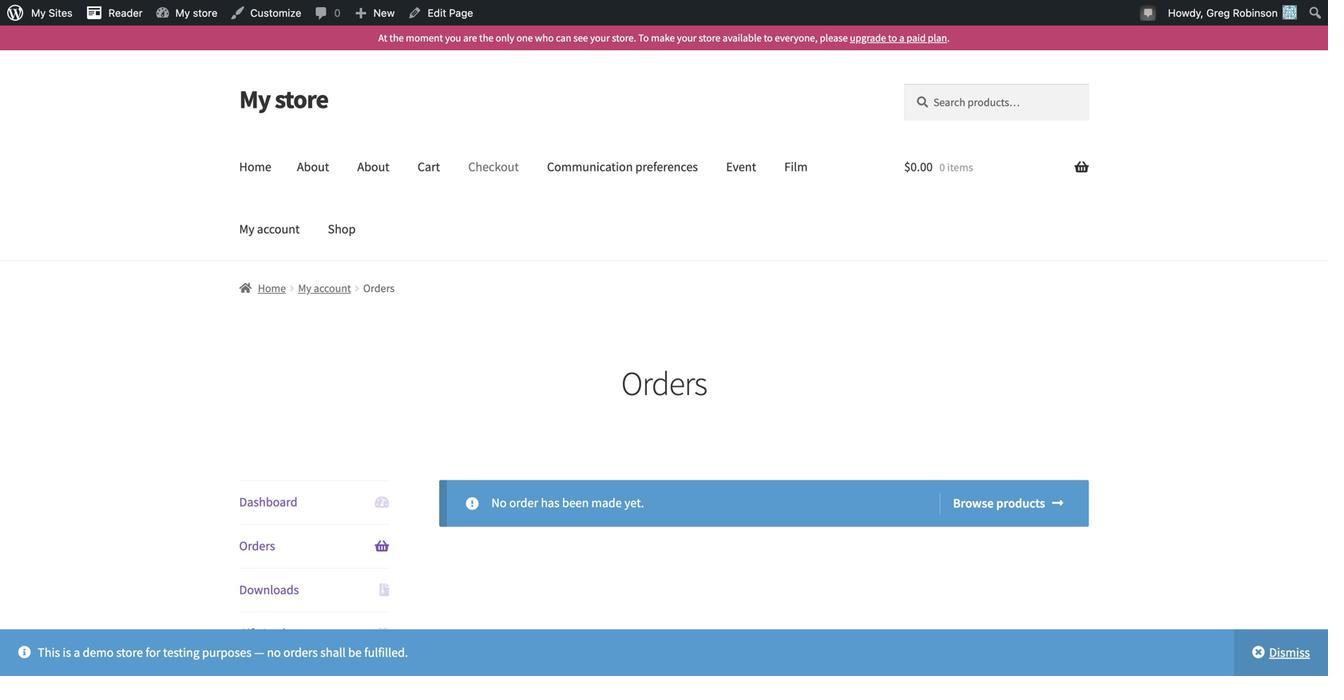 Task type: vqa. For each thing, say whether or not it's contained in the screenshot.
the be
yes



Task type: describe. For each thing, give the bounding box(es) containing it.
dismiss link
[[1235, 630, 1329, 677]]

testing
[[163, 645, 200, 661]]

account for my account link inside the breadcrumbs element
[[314, 281, 351, 296]]

yet.
[[625, 495, 644, 511]]

at the moment you are the only one who can see your store. to make your store available to everyone, please upgrade to a paid plan .
[[379, 31, 950, 44]]

event link
[[714, 136, 769, 198]]

preferences
[[636, 159, 698, 175]]

home for my account
[[258, 281, 286, 296]]

make
[[651, 31, 675, 44]]

gift cards
[[239, 626, 291, 642]]

browse products link
[[940, 493, 1064, 514]]

—
[[254, 645, 264, 661]]

no
[[267, 645, 281, 661]]

customize
[[250, 7, 301, 19]]

my account for top my account link
[[239, 221, 300, 237]]

order
[[509, 495, 538, 511]]

shop link
[[315, 198, 369, 260]]

2 your from the left
[[677, 31, 697, 44]]

cart
[[418, 159, 440, 175]]

items
[[948, 160, 974, 175]]

0.00
[[911, 159, 933, 175]]

about for 1st about link from left
[[297, 159, 329, 175]]

customize link
[[224, 0, 308, 26]]

my store for the bottom my store link
[[239, 83, 328, 115]]

orders inside breadcrumbs element
[[363, 281, 395, 296]]

new
[[373, 7, 395, 19]]

account for top my account link
[[257, 221, 300, 237]]

purposes
[[202, 645, 252, 661]]

to
[[639, 31, 649, 44]]

page
[[449, 7, 473, 19]]

0 inside $ 0.00 0 items
[[940, 160, 945, 175]]

none search field inside my store banner
[[904, 84, 1089, 121]]

this is a demo store for testing purposes — no orders shall be fulfilled.
[[38, 645, 408, 661]]

orders
[[284, 645, 318, 661]]

no order has been made yet.
[[492, 495, 644, 511]]

be
[[348, 645, 362, 661]]

home link for about
[[226, 136, 284, 198]]

products
[[997, 496, 1046, 512]]

are
[[463, 31, 477, 44]]

0 link
[[308, 0, 347, 26]]

downloads link
[[239, 569, 389, 612]]

checkout
[[468, 159, 519, 175]]

1 your from the left
[[590, 31, 610, 44]]

has
[[541, 495, 560, 511]]

cart link
[[405, 136, 453, 198]]

0 vertical spatial my store link
[[149, 0, 224, 26]]

for
[[146, 645, 161, 661]]

1 the from the left
[[390, 31, 404, 44]]

0 vertical spatial my account link
[[226, 198, 313, 260]]

$
[[904, 159, 911, 175]]

upgrade to a paid plan link
[[850, 31, 947, 44]]

this
[[38, 645, 60, 661]]

greg
[[1207, 7, 1230, 19]]

my store banner
[[0, 50, 1329, 261]]

available
[[723, 31, 762, 44]]

toolbar navigation
[[0, 0, 1329, 29]]

plan
[[928, 31, 947, 44]]

see
[[574, 31, 588, 44]]

none text field inside toolbar navigation
[[1305, 3, 1327, 22]]

2 horizontal spatial orders
[[621, 363, 707, 404]]

event
[[726, 159, 757, 175]]

film link
[[772, 136, 821, 198]]

robinson
[[1233, 7, 1278, 19]]

2 vertical spatial orders
[[239, 538, 275, 554]]

upgrade
[[850, 31, 886, 44]]

one
[[517, 31, 533, 44]]

paid
[[907, 31, 926, 44]]

2 to from the left
[[888, 31, 897, 44]]

edit page
[[428, 7, 473, 19]]

film
[[785, 159, 808, 175]]

1 vertical spatial my store link
[[239, 83, 328, 115]]

my for my account link inside the breadcrumbs element
[[298, 281, 312, 296]]

you
[[445, 31, 461, 44]]



Task type: locate. For each thing, give the bounding box(es) containing it.
browse
[[953, 496, 994, 512]]

0 horizontal spatial orders
[[239, 538, 275, 554]]

my account link down the shop link at the top left of the page
[[298, 281, 351, 296]]

a right is
[[74, 645, 80, 661]]

communication preferences
[[547, 159, 698, 175]]

howdy,
[[1169, 7, 1204, 19]]

0 horizontal spatial to
[[764, 31, 773, 44]]

demo
[[83, 645, 114, 661]]

0 vertical spatial home link
[[226, 136, 284, 198]]

0 vertical spatial 0
[[334, 7, 341, 19]]

None search field
[[904, 84, 1089, 121]]

dismiss
[[1270, 645, 1310, 661]]

Search products… search field
[[904, 84, 1089, 121]]

home link
[[226, 136, 284, 198], [239, 281, 286, 296]]

checkout link
[[456, 136, 532, 198]]

my for top my account link
[[239, 221, 255, 237]]

1 vertical spatial home link
[[239, 281, 286, 296]]

the right the are
[[479, 31, 494, 44]]

0 horizontal spatial a
[[74, 645, 80, 661]]

dashboard
[[239, 495, 298, 511]]

account inside my store banner
[[257, 221, 300, 237]]

None text field
[[1305, 3, 1327, 22]]

0 vertical spatial my store
[[175, 7, 218, 19]]

my account for my account link inside the breadcrumbs element
[[298, 281, 351, 296]]

my account link
[[226, 198, 313, 260], [298, 281, 351, 296]]

howdy, greg robinson
[[1169, 7, 1278, 19]]

my store inside banner
[[239, 83, 328, 115]]

my store
[[175, 7, 218, 19], [239, 83, 328, 115]]

my inside breadcrumbs element
[[298, 281, 312, 296]]

store.
[[612, 31, 637, 44]]

everyone,
[[775, 31, 818, 44]]

my for the bottom my store link
[[239, 83, 270, 115]]

1 horizontal spatial orders
[[363, 281, 395, 296]]

about link
[[284, 136, 342, 198], [345, 136, 402, 198]]

edit
[[428, 7, 446, 19]]

1 vertical spatial account
[[314, 281, 351, 296]]

1 vertical spatial a
[[74, 645, 80, 661]]

reader
[[109, 7, 143, 19]]

account left shop
[[257, 221, 300, 237]]

1 horizontal spatial about
[[357, 159, 390, 175]]

store
[[193, 7, 218, 19], [699, 31, 721, 44], [275, 83, 328, 115], [116, 645, 143, 661]]

been
[[562, 495, 589, 511]]

0 vertical spatial home
[[239, 159, 271, 175]]

.
[[947, 31, 950, 44]]

your
[[590, 31, 610, 44], [677, 31, 697, 44]]

at
[[379, 31, 388, 44]]

1 vertical spatial orders
[[621, 363, 707, 404]]

shop
[[328, 221, 356, 237]]

my
[[31, 7, 46, 19], [175, 7, 190, 19], [239, 83, 270, 115], [239, 221, 255, 237], [298, 281, 312, 296]]

store inside toolbar navigation
[[193, 7, 218, 19]]

about up shop
[[297, 159, 329, 175]]

my for the top my store link
[[175, 7, 190, 19]]

home for about
[[239, 159, 271, 175]]

account
[[257, 221, 300, 237], [314, 281, 351, 296]]

to right the available
[[764, 31, 773, 44]]

2 the from the left
[[479, 31, 494, 44]]

my account inside my store banner
[[239, 221, 300, 237]]

my store for the top my store link
[[175, 7, 218, 19]]

0 left items
[[940, 160, 945, 175]]

my sites
[[31, 7, 73, 19]]

to left paid
[[888, 31, 897, 44]]

reader link
[[79, 0, 149, 26]]

my for my sites link
[[31, 7, 46, 19]]

2 about link from the left
[[345, 136, 402, 198]]

0 horizontal spatial your
[[590, 31, 610, 44]]

about left cart
[[357, 159, 390, 175]]

communication
[[547, 159, 633, 175]]

0 left new link
[[334, 7, 341, 19]]

made
[[592, 495, 622, 511]]

about
[[297, 159, 329, 175], [357, 159, 390, 175]]

a left paid
[[900, 31, 905, 44]]

0 horizontal spatial 0
[[334, 7, 341, 19]]

can
[[556, 31, 572, 44]]

home inside breadcrumbs element
[[258, 281, 286, 296]]

1 horizontal spatial my store
[[239, 83, 328, 115]]

orders link
[[239, 525, 389, 568]]

is
[[63, 645, 71, 661]]

0 vertical spatial a
[[900, 31, 905, 44]]

my account link inside breadcrumbs element
[[298, 281, 351, 296]]

shall
[[320, 645, 346, 661]]

0 inside 0 link
[[334, 7, 341, 19]]

1 horizontal spatial my store link
[[239, 83, 328, 115]]

1 horizontal spatial a
[[900, 31, 905, 44]]

gift
[[239, 626, 258, 642]]

1 horizontal spatial about link
[[345, 136, 402, 198]]

the right at
[[390, 31, 404, 44]]

to
[[764, 31, 773, 44], [888, 31, 897, 44]]

1 horizontal spatial 0
[[940, 160, 945, 175]]

1 vertical spatial my store
[[239, 83, 328, 115]]

new link
[[347, 0, 401, 26]]

1 about link from the left
[[284, 136, 342, 198]]

my account left shop
[[239, 221, 300, 237]]

cards
[[260, 626, 291, 642]]

1 vertical spatial 0
[[940, 160, 945, 175]]

0 horizontal spatial my store
[[175, 7, 218, 19]]

orders
[[363, 281, 395, 296], [621, 363, 707, 404], [239, 538, 275, 554]]

1 horizontal spatial to
[[888, 31, 897, 44]]

1 vertical spatial my account
[[298, 281, 351, 296]]

communication preferences link
[[534, 136, 711, 198]]

my account down the shop link at the top left of the page
[[298, 281, 351, 296]]

the
[[390, 31, 404, 44], [479, 31, 494, 44]]

0 vertical spatial account
[[257, 221, 300, 237]]

your right "make" at the top
[[677, 31, 697, 44]]

fulfilled.
[[364, 645, 408, 661]]

your right see
[[590, 31, 610, 44]]

1 vertical spatial home
[[258, 281, 286, 296]]

0 horizontal spatial the
[[390, 31, 404, 44]]

1 horizontal spatial account
[[314, 281, 351, 296]]

a
[[900, 31, 905, 44], [74, 645, 80, 661]]

0 horizontal spatial about
[[297, 159, 329, 175]]

0 horizontal spatial account
[[257, 221, 300, 237]]

about link left cart link
[[345, 136, 402, 198]]

who
[[535, 31, 554, 44]]

1 horizontal spatial the
[[479, 31, 494, 44]]

account inside breadcrumbs element
[[314, 281, 351, 296]]

home inside my store banner
[[239, 159, 271, 175]]

my store inside toolbar navigation
[[175, 7, 218, 19]]

2 about from the left
[[357, 159, 390, 175]]

downloads
[[239, 582, 299, 598]]

browse products
[[953, 496, 1046, 512]]

home link for my account
[[239, 281, 286, 296]]

0 vertical spatial my account
[[239, 221, 300, 237]]

edit page link
[[401, 0, 480, 26]]

my account link left the shop link at the top left of the page
[[226, 198, 313, 260]]

moment
[[406, 31, 443, 44]]

gift cards link
[[239, 613, 389, 656]]

home link inside breadcrumbs element
[[239, 281, 286, 296]]

$ 0.00 0 items
[[904, 159, 974, 175]]

sites
[[49, 7, 73, 19]]

1 vertical spatial my account link
[[298, 281, 351, 296]]

home link inside my store banner
[[226, 136, 284, 198]]

1 to from the left
[[764, 31, 773, 44]]

about for second about link from the left
[[357, 159, 390, 175]]

only
[[496, 31, 515, 44]]

0 vertical spatial orders
[[363, 281, 395, 296]]

store inside banner
[[275, 83, 328, 115]]

breadcrumbs element
[[239, 279, 1089, 298]]

account down the shop link at the top left of the page
[[314, 281, 351, 296]]

notification image
[[1142, 6, 1155, 18]]

my account
[[239, 221, 300, 237], [298, 281, 351, 296]]

dashboard link
[[239, 481, 389, 524]]

1 horizontal spatial your
[[677, 31, 697, 44]]

0 horizontal spatial about link
[[284, 136, 342, 198]]

0 horizontal spatial my store link
[[149, 0, 224, 26]]

about link up shop
[[284, 136, 342, 198]]

no
[[492, 495, 507, 511]]

my sites link
[[0, 0, 79, 26]]

0
[[334, 7, 341, 19], [940, 160, 945, 175]]

home
[[239, 159, 271, 175], [258, 281, 286, 296]]

1 about from the left
[[297, 159, 329, 175]]

my account inside breadcrumbs element
[[298, 281, 351, 296]]

please
[[820, 31, 848, 44]]



